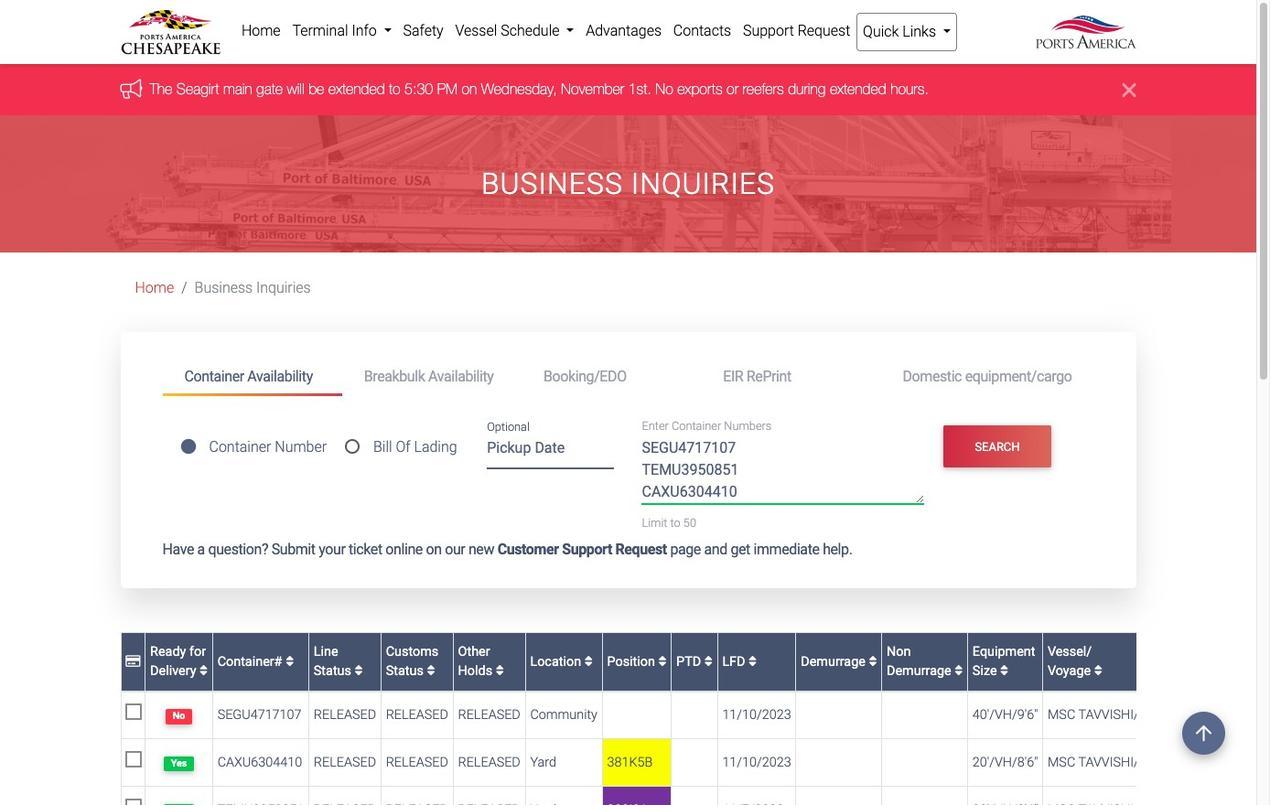 Task type: locate. For each thing, give the bounding box(es) containing it.
container# link
[[218, 654, 294, 670]]

status down line
[[314, 664, 351, 680]]

status
[[314, 664, 351, 680], [386, 664, 424, 680]]

vessel/
[[1048, 644, 1092, 660]]

non
[[887, 644, 911, 660]]

1 vertical spatial home
[[135, 280, 174, 297]]

0 vertical spatial request
[[798, 22, 851, 39]]

no down the delivery
[[173, 710, 185, 722]]

1 availability from the left
[[247, 368, 313, 385]]

1 msc tavvishi/342a from the top
[[1048, 708, 1169, 723]]

1 horizontal spatial on
[[462, 81, 477, 97]]

number
[[275, 439, 327, 456]]

1 horizontal spatial business
[[481, 167, 623, 202]]

sort image left ptd
[[659, 655, 667, 668]]

0 horizontal spatial on
[[426, 541, 442, 558]]

1 status from the left
[[314, 664, 351, 680]]

request left the quick
[[798, 22, 851, 39]]

0 vertical spatial business inquiries
[[481, 167, 775, 202]]

0 horizontal spatial status
[[314, 664, 351, 680]]

advantages link
[[580, 13, 668, 49]]

support right customer
[[562, 541, 612, 558]]

equipment/cargo
[[965, 368, 1072, 385]]

sort image inside 'lfd' "link"
[[749, 655, 757, 668]]

sort image right ptd link
[[749, 655, 757, 668]]

0 vertical spatial tavvishi/342a
[[1079, 708, 1169, 723]]

availability up container number
[[247, 368, 313, 385]]

1 vertical spatial 11/10/2023
[[723, 755, 791, 771]]

contacts
[[673, 22, 731, 39]]

0 horizontal spatial to
[[389, 81, 401, 97]]

demurrage inside non demurrage
[[887, 664, 952, 680]]

domestic equipment/cargo link
[[881, 360, 1094, 394]]

0 horizontal spatial demurrage
[[801, 654, 869, 670]]

bullhorn image
[[120, 79, 150, 99]]

sort image down for
[[200, 665, 208, 678]]

0 vertical spatial msc
[[1048, 708, 1076, 723]]

container number
[[209, 439, 327, 456]]

Optional text field
[[487, 433, 615, 469]]

1 horizontal spatial home
[[242, 22, 281, 39]]

0 horizontal spatial support
[[562, 541, 612, 558]]

container up container number
[[184, 368, 244, 385]]

tavvishi/342a down voyage
[[1079, 708, 1169, 723]]

domestic
[[903, 368, 962, 385]]

0 horizontal spatial home link
[[135, 280, 174, 297]]

0 vertical spatial to
[[389, 81, 401, 97]]

container inside 'container availability' link
[[184, 368, 244, 385]]

non demurrage
[[887, 644, 955, 680]]

extended right during
[[830, 81, 887, 97]]

to left 50
[[671, 516, 681, 530]]

0 horizontal spatial extended
[[328, 81, 385, 97]]

sort image
[[286, 655, 294, 668], [585, 655, 593, 668], [705, 655, 713, 668], [749, 655, 757, 668], [869, 655, 877, 668], [200, 665, 208, 678], [427, 665, 435, 678], [496, 665, 504, 678], [955, 665, 963, 678], [1001, 665, 1009, 678], [1094, 665, 1103, 678]]

sort image inside position link
[[659, 655, 667, 668]]

0 vertical spatial support
[[743, 22, 794, 39]]

location link
[[530, 654, 593, 670]]

extended right be
[[328, 81, 385, 97]]

0 vertical spatial no
[[656, 81, 673, 97]]

sort image left line
[[286, 655, 294, 668]]

hours.
[[891, 81, 929, 97]]

40'/vh/9'6"
[[973, 708, 1038, 723]]

0 vertical spatial container
[[184, 368, 244, 385]]

11/10/2023 for yard
[[723, 755, 791, 771]]

sort image left 'non'
[[869, 655, 877, 668]]

business inquiries
[[481, 167, 775, 202], [195, 280, 311, 297]]

1 vertical spatial msc tavvishi/342a
[[1048, 755, 1169, 771]]

2 vertical spatial container
[[209, 439, 271, 456]]

20'/vh/8'6"
[[973, 755, 1038, 771]]

msc for 20'/vh/8'6"
[[1048, 755, 1076, 771]]

november
[[561, 81, 625, 97]]

381k5b
[[607, 755, 653, 771]]

support
[[743, 22, 794, 39], [562, 541, 612, 558]]

2 availability from the left
[[428, 368, 494, 385]]

support request
[[743, 22, 851, 39]]

0 vertical spatial 11/10/2023
[[723, 708, 791, 723]]

container availability
[[184, 368, 313, 385]]

1 msc from the top
[[1048, 708, 1076, 723]]

1 horizontal spatial inquiries
[[631, 167, 775, 202]]

status down customs
[[386, 664, 424, 680]]

delivery
[[150, 664, 196, 680]]

1 horizontal spatial availability
[[428, 368, 494, 385]]

terminal info
[[292, 22, 380, 39]]

inquiries
[[631, 167, 775, 202], [256, 280, 311, 297]]

community
[[530, 708, 598, 723]]

on left our
[[426, 541, 442, 558]]

search
[[975, 440, 1020, 454]]

size
[[973, 664, 997, 680]]

request down limit
[[616, 541, 667, 558]]

1 horizontal spatial business inquiries
[[481, 167, 775, 202]]

0 vertical spatial msc tavvishi/342a
[[1048, 708, 1169, 723]]

sort image left 'position'
[[585, 655, 593, 668]]

the seagirt main gate will be extended to 5:30 pm on wednesday, november 1st. no exports or reefers during  extended hours. alert
[[0, 64, 1257, 116]]

info
[[352, 22, 377, 39]]

home
[[242, 22, 281, 39], [135, 280, 174, 297]]

ptd
[[677, 654, 705, 670]]

Enter Container Numbers text field
[[642, 437, 925, 504]]

optional
[[487, 420, 530, 434]]

1 horizontal spatial support
[[743, 22, 794, 39]]

status inside customs status
[[386, 664, 424, 680]]

0 horizontal spatial no
[[173, 710, 185, 722]]

tavvishi/342a for 20'/vh/8'6"
[[1079, 755, 1169, 771]]

0 vertical spatial home
[[242, 22, 281, 39]]

0 horizontal spatial availability
[[247, 368, 313, 385]]

tavvishi/342a left go to top icon
[[1079, 755, 1169, 771]]

1 vertical spatial inquiries
[[256, 280, 311, 297]]

close image
[[1123, 79, 1136, 101]]

vessel schedule
[[455, 22, 563, 39]]

msc tavvishi/342a
[[1048, 708, 1169, 723], [1048, 755, 1169, 771]]

lfd
[[723, 654, 749, 670]]

on right pm
[[462, 81, 477, 97]]

container right enter
[[672, 420, 722, 433]]

location
[[530, 654, 585, 670]]

status inside line status
[[314, 664, 351, 680]]

sort image left customs status
[[355, 665, 363, 678]]

0 vertical spatial on
[[462, 81, 477, 97]]

1 vertical spatial business
[[195, 280, 253, 297]]

2 tavvishi/342a from the top
[[1079, 755, 1169, 771]]

no right 1st.
[[656, 81, 673, 97]]

1 vertical spatial msc
[[1048, 755, 1076, 771]]

credit card image
[[126, 655, 141, 668]]

2 msc tavvishi/342a from the top
[[1048, 755, 1169, 771]]

availability right breakbulk
[[428, 368, 494, 385]]

equipment size
[[973, 644, 1036, 680]]

other holds
[[458, 644, 496, 680]]

1 vertical spatial request
[[616, 541, 667, 558]]

eir reprint link
[[701, 360, 881, 394]]

be
[[309, 81, 324, 97]]

1 horizontal spatial no
[[656, 81, 673, 97]]

to
[[389, 81, 401, 97], [671, 516, 681, 530]]

new
[[469, 541, 494, 558]]

msc for 40'/vh/9'6"
[[1048, 708, 1076, 723]]

our
[[445, 541, 465, 558]]

on
[[462, 81, 477, 97], [426, 541, 442, 558]]

availability for container availability
[[247, 368, 313, 385]]

0 horizontal spatial business
[[195, 280, 253, 297]]

no
[[656, 81, 673, 97], [173, 710, 185, 722]]

line
[[314, 644, 338, 660]]

seagirt
[[177, 81, 219, 97]]

vessel
[[455, 22, 497, 39]]

availability inside breakbulk availability link
[[428, 368, 494, 385]]

ticket
[[349, 541, 382, 558]]

terminal info link
[[287, 13, 397, 49]]

advantages
[[586, 22, 662, 39]]

0 vertical spatial home link
[[236, 13, 287, 49]]

1 vertical spatial to
[[671, 516, 681, 530]]

status for line
[[314, 664, 351, 680]]

sort image right holds
[[496, 665, 504, 678]]

support up reefers
[[743, 22, 794, 39]]

2 11/10/2023 from the top
[[723, 755, 791, 771]]

1 horizontal spatial demurrage
[[887, 664, 952, 680]]

quick
[[863, 23, 899, 40]]

to left 5:30
[[389, 81, 401, 97]]

reprint
[[747, 368, 792, 385]]

1 vertical spatial no
[[173, 710, 185, 722]]

1 horizontal spatial status
[[386, 664, 424, 680]]

search button
[[944, 426, 1052, 468]]

1 horizontal spatial extended
[[830, 81, 887, 97]]

2 msc from the top
[[1048, 755, 1076, 771]]

demurrage left 'non'
[[801, 654, 869, 670]]

1 horizontal spatial sort image
[[659, 655, 667, 668]]

0 horizontal spatial home
[[135, 280, 174, 297]]

msc
[[1048, 708, 1076, 723], [1048, 755, 1076, 771]]

released
[[314, 708, 376, 723], [386, 708, 448, 723], [458, 708, 521, 723], [314, 755, 376, 771], [386, 755, 448, 771], [458, 755, 521, 771]]

tavvishi/342a
[[1079, 708, 1169, 723], [1079, 755, 1169, 771]]

msc down voyage
[[1048, 708, 1076, 723]]

availability inside 'container availability' link
[[247, 368, 313, 385]]

the seagirt main gate will be extended to 5:30 pm on wednesday, november 1st. no exports or reefers during  extended hours. link
[[150, 81, 929, 97]]

1 vertical spatial business inquiries
[[195, 280, 311, 297]]

wednesday,
[[481, 81, 557, 97]]

container left number
[[209, 439, 271, 456]]

bill of lading
[[373, 439, 457, 456]]

for
[[189, 644, 206, 660]]

1 extended from the left
[[328, 81, 385, 97]]

0 horizontal spatial inquiries
[[256, 280, 311, 297]]

1 tavvishi/342a from the top
[[1079, 708, 1169, 723]]

2 status from the left
[[386, 664, 424, 680]]

1 horizontal spatial home link
[[236, 13, 287, 49]]

and
[[704, 541, 728, 558]]

1 11/10/2023 from the top
[[723, 708, 791, 723]]

demurrage down 'non'
[[887, 664, 952, 680]]

1 vertical spatial support
[[562, 541, 612, 558]]

other
[[458, 644, 490, 660]]

msc right 20'/vh/8'6"
[[1048, 755, 1076, 771]]

go to top image
[[1183, 712, 1226, 755]]

yes
[[171, 758, 187, 770]]

sort image down equipment on the bottom right of page
[[1001, 665, 1009, 678]]

sort image
[[659, 655, 667, 668], [355, 665, 363, 678]]

sort image left "lfd"
[[705, 655, 713, 668]]

submit
[[272, 541, 316, 558]]

1 vertical spatial tavvishi/342a
[[1079, 755, 1169, 771]]

have
[[162, 541, 194, 558]]



Task type: vqa. For each thing, say whether or not it's contained in the screenshot.
Time on the left bottom
no



Task type: describe. For each thing, give the bounding box(es) containing it.
2 extended from the left
[[830, 81, 887, 97]]

limit
[[642, 516, 668, 530]]

breakbulk availability
[[364, 368, 494, 385]]

sort image left size
[[955, 665, 963, 678]]

eir reprint
[[723, 368, 792, 385]]

eir
[[723, 368, 744, 385]]

5:30
[[405, 81, 433, 97]]

on inside alert
[[462, 81, 477, 97]]

a
[[197, 541, 205, 558]]

domestic equipment/cargo
[[903, 368, 1072, 385]]

the seagirt main gate will be extended to 5:30 pm on wednesday, november 1st. no exports or reefers during  extended hours.
[[150, 81, 929, 97]]

yard
[[530, 755, 556, 771]]

vessel/ voyage
[[1048, 644, 1094, 680]]

position link
[[607, 654, 667, 670]]

container#
[[218, 654, 286, 670]]

container for container availability
[[184, 368, 244, 385]]

enter container numbers
[[642, 420, 772, 433]]

ready for delivery
[[150, 644, 206, 680]]

tavvishi/342a for 40'/vh/9'6"
[[1079, 708, 1169, 723]]

will
[[287, 81, 305, 97]]

of
[[396, 439, 411, 456]]

line status
[[314, 644, 355, 680]]

reefers
[[743, 81, 784, 97]]

sort image inside location link
[[585, 655, 593, 668]]

0 vertical spatial business
[[481, 167, 623, 202]]

1 vertical spatial home link
[[135, 280, 174, 297]]

50
[[684, 516, 697, 530]]

msc tavvishi/342a for 20'/vh/8'6"
[[1048, 755, 1169, 771]]

have a question? submit your ticket online on our new customer support request page and get immediate help.
[[162, 541, 853, 558]]

0 horizontal spatial sort image
[[355, 665, 363, 678]]

0 vertical spatial inquiries
[[631, 167, 775, 202]]

container availability link
[[162, 360, 342, 396]]

sort image inside the demurrage link
[[869, 655, 877, 668]]

lfd link
[[723, 654, 757, 670]]

1 vertical spatial on
[[426, 541, 442, 558]]

customs
[[386, 644, 439, 660]]

msc tavvishi/342a for 40'/vh/9'6"
[[1048, 708, 1169, 723]]

sort image down customs
[[427, 665, 435, 678]]

sort image inside ptd link
[[705, 655, 713, 668]]

status for customs
[[386, 664, 424, 680]]

0 horizontal spatial request
[[616, 541, 667, 558]]

voyage
[[1048, 664, 1091, 680]]

breakbulk availability link
[[342, 360, 522, 394]]

demurrage link
[[801, 654, 877, 670]]

gate
[[256, 81, 283, 97]]

ready
[[150, 644, 186, 660]]

quick links
[[863, 23, 940, 40]]

segu4717107
[[218, 708, 302, 723]]

links
[[903, 23, 936, 40]]

question?
[[208, 541, 268, 558]]

safety
[[403, 22, 444, 39]]

1 vertical spatial container
[[672, 420, 722, 433]]

customer support request link
[[498, 541, 667, 558]]

help.
[[823, 541, 853, 558]]

customs status
[[386, 644, 439, 680]]

breakbulk
[[364, 368, 425, 385]]

holds
[[458, 664, 493, 680]]

safety link
[[397, 13, 449, 49]]

sort image inside container# link
[[286, 655, 294, 668]]

bill
[[373, 439, 392, 456]]

booking/edo
[[544, 368, 627, 385]]

no inside the seagirt main gate will be extended to 5:30 pm on wednesday, november 1st. no exports or reefers during  extended hours. alert
[[656, 81, 673, 97]]

position
[[607, 654, 659, 670]]

to inside alert
[[389, 81, 401, 97]]

quick links link
[[856, 13, 958, 51]]

your
[[319, 541, 346, 558]]

lading
[[414, 439, 457, 456]]

container for container number
[[209, 439, 271, 456]]

customer
[[498, 541, 559, 558]]

1 horizontal spatial to
[[671, 516, 681, 530]]

0 horizontal spatial business inquiries
[[195, 280, 311, 297]]

support request link
[[737, 13, 856, 49]]

11/10/2023 for community
[[723, 708, 791, 723]]

main
[[223, 81, 252, 97]]

1 horizontal spatial request
[[798, 22, 851, 39]]

page
[[670, 541, 701, 558]]

caxu6304410
[[218, 755, 302, 771]]

terminal
[[292, 22, 348, 39]]

sort image right voyage
[[1094, 665, 1103, 678]]

pm
[[437, 81, 458, 97]]

or
[[727, 81, 739, 97]]

limit to 50
[[642, 516, 697, 530]]

enter
[[642, 420, 669, 433]]

get
[[731, 541, 750, 558]]

1st.
[[629, 81, 652, 97]]

ptd link
[[677, 654, 713, 670]]

equipment
[[973, 644, 1036, 660]]

availability for breakbulk availability
[[428, 368, 494, 385]]

the
[[150, 81, 172, 97]]

exports
[[678, 81, 723, 97]]

schedule
[[501, 22, 560, 39]]

immediate
[[754, 541, 820, 558]]

contacts link
[[668, 13, 737, 49]]



